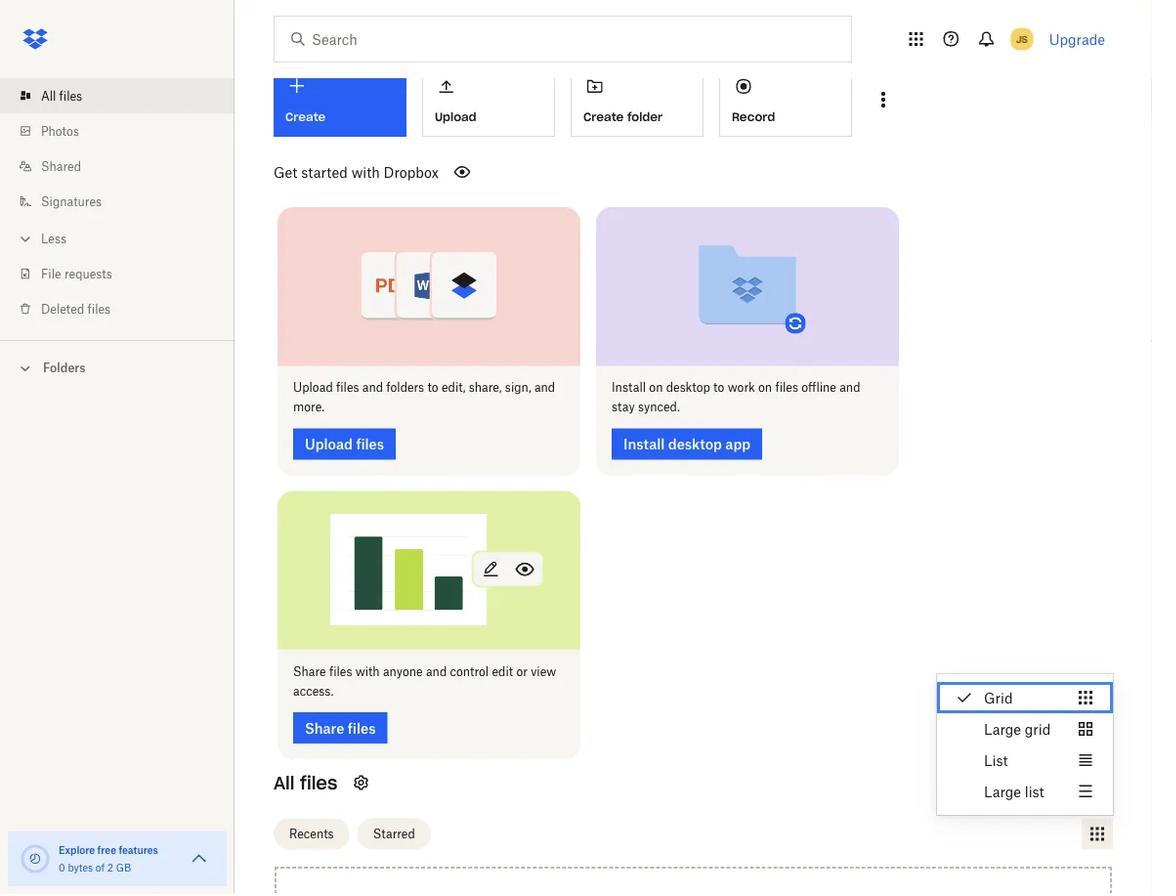 Task type: describe. For each thing, give the bounding box(es) containing it.
create
[[584, 109, 624, 124]]

dropbox image
[[16, 20, 55, 59]]

files up recents
[[300, 772, 338, 794]]

share,
[[469, 380, 502, 395]]

less image
[[16, 229, 35, 249]]

get
[[274, 164, 298, 180]]

get started with dropbox
[[274, 164, 439, 180]]

synced.
[[638, 400, 680, 414]]

starred
[[373, 827, 415, 842]]

large grid
[[984, 721, 1051, 737]]

with for started
[[352, 164, 380, 180]]

large list radio item
[[937, 776, 1114, 807]]

all files inside list item
[[41, 88, 82, 103]]

sign,
[[505, 380, 531, 395]]

1 vertical spatial all
[[274, 772, 295, 794]]

file requests
[[41, 266, 112, 281]]

of
[[96, 862, 105, 874]]

more.
[[293, 400, 325, 414]]

requests
[[64, 266, 112, 281]]

view
[[531, 664, 556, 679]]

upgrade link
[[1049, 31, 1105, 47]]

large for large grid
[[984, 721, 1021, 737]]

1 on from the left
[[649, 380, 663, 395]]

explore
[[59, 844, 95, 856]]

large for large list
[[984, 783, 1021, 800]]

list
[[984, 752, 1008, 769]]

photos
[[41, 124, 79, 138]]

only
[[979, 776, 1005, 790]]

control
[[450, 664, 489, 679]]

you
[[1008, 776, 1028, 790]]

signatures link
[[16, 184, 235, 219]]

upgrade
[[1049, 31, 1105, 47]]

and inside install on desktop to work on files offline and stay synced.
[[840, 380, 861, 395]]

to inside install on desktop to work on files offline and stay synced.
[[714, 380, 725, 395]]

files right deleted
[[88, 302, 111, 316]]

only you have access
[[979, 776, 1098, 790]]

access
[[1060, 776, 1098, 790]]

gb
[[116, 862, 131, 874]]

1 horizontal spatial all files
[[274, 772, 338, 794]]

deleted files link
[[16, 291, 235, 326]]

install on desktop to work on files offline and stay synced.
[[612, 380, 861, 414]]

explore free features 0 bytes of 2 gb
[[59, 844, 158, 874]]

2
[[107, 862, 113, 874]]

shared
[[41, 159, 81, 173]]

install
[[612, 380, 646, 395]]

folders button
[[0, 353, 235, 382]]

signatures
[[41, 194, 102, 209]]

record
[[732, 109, 775, 124]]

files inside list item
[[59, 88, 82, 103]]

grid radio item
[[937, 682, 1114, 714]]

all files list item
[[0, 78, 235, 113]]

files inside upload files and folders to edit, share, sign, and more.
[[336, 380, 359, 395]]

edit
[[492, 664, 513, 679]]

edit,
[[442, 380, 466, 395]]

or
[[516, 664, 528, 679]]

and left folders
[[362, 380, 383, 395]]

with for files
[[355, 664, 380, 679]]

list
[[1025, 783, 1045, 800]]

share files with anyone and control edit or view access.
[[293, 664, 556, 698]]

dropbox
[[384, 164, 439, 180]]

anyone
[[383, 664, 423, 679]]



Task type: locate. For each thing, give the bounding box(es) containing it.
share
[[293, 664, 326, 679]]

0 horizontal spatial to
[[427, 380, 439, 395]]

with left anyone
[[355, 664, 380, 679]]

with inside "share files with anyone and control edit or view access."
[[355, 664, 380, 679]]

recents
[[289, 827, 334, 842]]

files up photos
[[59, 88, 82, 103]]

all
[[41, 88, 56, 103], [274, 772, 295, 794]]

0 horizontal spatial on
[[649, 380, 663, 395]]

1 vertical spatial all files
[[274, 772, 338, 794]]

and right sign,
[[535, 380, 555, 395]]

files inside "share files with anyone and control edit or view access."
[[329, 664, 352, 679]]

1 to from the left
[[427, 380, 439, 395]]

bytes
[[68, 862, 93, 874]]

recents button
[[274, 819, 350, 850]]

0
[[59, 862, 65, 874]]

stay
[[612, 400, 635, 414]]

all up photos
[[41, 88, 56, 103]]

less
[[41, 231, 66, 246]]

large
[[984, 721, 1021, 737], [984, 783, 1021, 800]]

1 large from the top
[[984, 721, 1021, 737]]

grid
[[1025, 721, 1051, 737]]

large down 'list'
[[984, 783, 1021, 800]]

deleted files
[[41, 302, 111, 316]]

all files up photos
[[41, 88, 82, 103]]

0 vertical spatial all
[[41, 88, 56, 103]]

to left 'work'
[[714, 380, 725, 395]]

folders
[[386, 380, 424, 395]]

large grid radio item
[[937, 714, 1114, 745]]

quota usage element
[[20, 844, 51, 875]]

to left edit,
[[427, 380, 439, 395]]

photos link
[[16, 113, 235, 149]]

record button
[[719, 63, 852, 137]]

desktop
[[666, 380, 710, 395]]

folder
[[627, 109, 663, 124]]

files
[[59, 88, 82, 103], [88, 302, 111, 316], [336, 380, 359, 395], [775, 380, 799, 395], [329, 664, 352, 679], [300, 772, 338, 794]]

and
[[362, 380, 383, 395], [535, 380, 555, 395], [840, 380, 861, 395], [426, 664, 447, 679]]

files inside install on desktop to work on files offline and stay synced.
[[775, 380, 799, 395]]

1 horizontal spatial all
[[274, 772, 295, 794]]

0 vertical spatial large
[[984, 721, 1021, 737]]

file requests link
[[16, 256, 235, 291]]

to inside upload files and folders to edit, share, sign, and more.
[[427, 380, 439, 395]]

with
[[352, 164, 380, 180], [355, 664, 380, 679]]

upload
[[293, 380, 333, 395]]

shared link
[[16, 149, 235, 184]]

to
[[427, 380, 439, 395], [714, 380, 725, 395]]

access.
[[293, 684, 334, 698]]

offline
[[802, 380, 837, 395]]

features
[[119, 844, 158, 856]]

file
[[41, 266, 61, 281]]

list containing all files
[[0, 66, 235, 340]]

grid
[[984, 690, 1013, 706]]

and left the control
[[426, 664, 447, 679]]

files left offline
[[775, 380, 799, 395]]

started
[[301, 164, 348, 180]]

all files link
[[16, 78, 235, 113]]

on
[[649, 380, 663, 395], [759, 380, 772, 395]]

0 horizontal spatial all
[[41, 88, 56, 103]]

all up recents
[[274, 772, 295, 794]]

large down grid
[[984, 721, 1021, 737]]

free
[[97, 844, 116, 856]]

with right started in the left of the page
[[352, 164, 380, 180]]

0 vertical spatial with
[[352, 164, 380, 180]]

on right 'work'
[[759, 380, 772, 395]]

create folder button
[[571, 63, 704, 137]]

all files
[[41, 88, 82, 103], [274, 772, 338, 794]]

on up synced.
[[649, 380, 663, 395]]

files right upload
[[336, 380, 359, 395]]

large list
[[984, 783, 1045, 800]]

have
[[1031, 776, 1057, 790]]

2 to from the left
[[714, 380, 725, 395]]

folders
[[43, 361, 86, 375]]

create folder
[[584, 109, 663, 124]]

starred button
[[357, 819, 431, 850]]

2 on from the left
[[759, 380, 772, 395]]

work
[[728, 380, 755, 395]]

list radio item
[[937, 745, 1114, 776]]

files right share on the left of page
[[329, 664, 352, 679]]

1 vertical spatial large
[[984, 783, 1021, 800]]

and right offline
[[840, 380, 861, 395]]

large inside radio item
[[984, 783, 1021, 800]]

all files up recents
[[274, 772, 338, 794]]

upload files and folders to edit, share, sign, and more.
[[293, 380, 555, 414]]

all inside list item
[[41, 88, 56, 103]]

2 large from the top
[[984, 783, 1021, 800]]

list
[[0, 66, 235, 340]]

deleted
[[41, 302, 84, 316]]

1 horizontal spatial on
[[759, 380, 772, 395]]

1 vertical spatial with
[[355, 664, 380, 679]]

0 horizontal spatial all files
[[41, 88, 82, 103]]

1 horizontal spatial to
[[714, 380, 725, 395]]

0 vertical spatial all files
[[41, 88, 82, 103]]

large inside radio item
[[984, 721, 1021, 737]]

and inside "share files with anyone and control edit or view access."
[[426, 664, 447, 679]]



Task type: vqa. For each thing, say whether or not it's contained in the screenshot.
If
no



